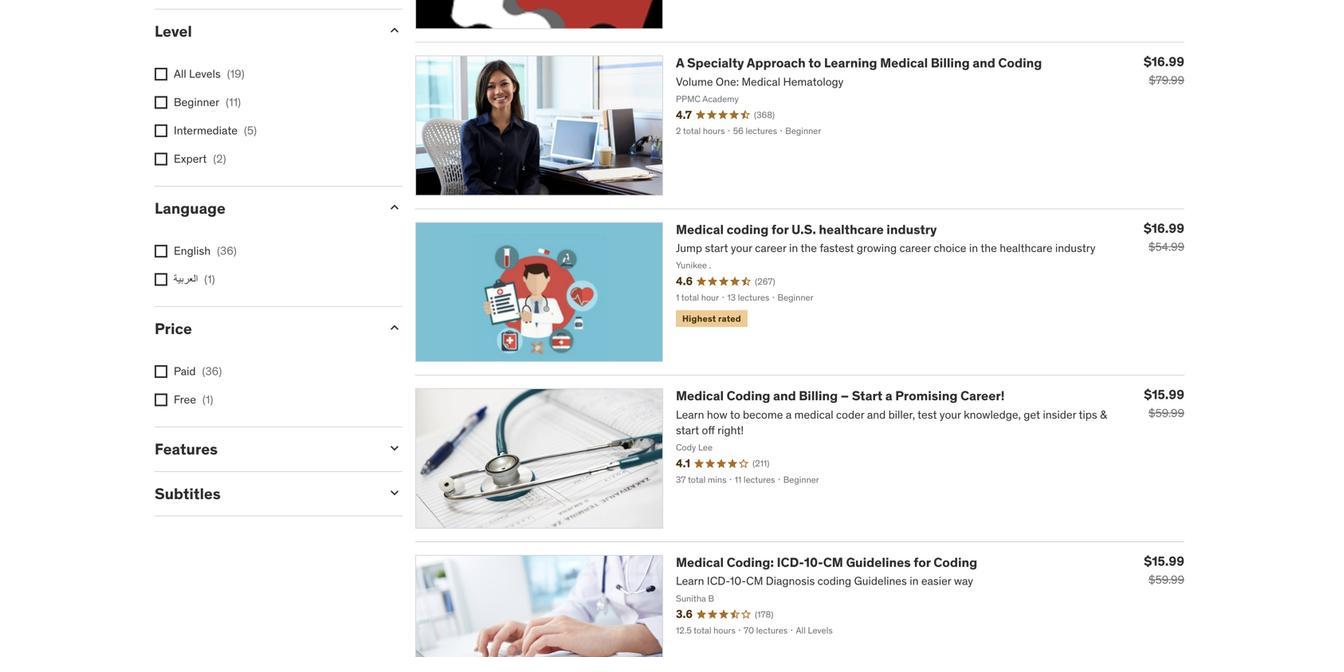 Task type: describe. For each thing, give the bounding box(es) containing it.
price
[[155, 319, 192, 338]]

subtitles button
[[155, 484, 374, 503]]

(19)
[[227, 66, 245, 81]]

1 horizontal spatial billing
[[931, 55, 970, 71]]

1 horizontal spatial and
[[973, 55, 996, 71]]

language
[[155, 199, 226, 218]]

expert (2)
[[174, 152, 226, 166]]

xsmall image for intermediate
[[155, 124, 167, 137]]

xsmall image for العربية
[[155, 273, 167, 286]]

small image for level
[[387, 22, 403, 38]]

beginner (11)
[[174, 95, 241, 109]]

medical coding and billing – start a promising career! link
[[676, 388, 1005, 404]]

(5)
[[244, 123, 257, 138]]

medical coding and billing – start a promising career!
[[676, 388, 1005, 404]]

a
[[886, 388, 893, 404]]

$15.99 $59.99 for medical coding: icd-10-cm  guidelines for coding
[[1145, 553, 1185, 587]]

1 vertical spatial for
[[914, 554, 931, 571]]

(2)
[[213, 152, 226, 166]]

expert
[[174, 152, 207, 166]]

a specialty approach to learning medical billing and coding
[[676, 55, 1043, 71]]

xsmall image for free
[[155, 394, 167, 406]]

coding:
[[727, 554, 774, 571]]

10-
[[805, 554, 824, 571]]

levels
[[189, 66, 221, 81]]

features button
[[155, 440, 374, 459]]

$16.99 $79.99
[[1144, 53, 1185, 87]]

1 vertical spatial billing
[[799, 388, 838, 404]]

small image for features
[[387, 440, 403, 456]]

العربية (1)
[[174, 272, 215, 286]]

industry
[[887, 221, 938, 238]]

medical coding: icd-10-cm  guidelines for coding
[[676, 554, 978, 571]]

free
[[174, 392, 196, 407]]

$15.99 $59.99 for medical coding and billing – start a promising career!
[[1145, 387, 1185, 420]]

all
[[174, 66, 186, 81]]

xsmall image for all
[[155, 68, 167, 80]]

paid (36)
[[174, 364, 222, 378]]

(11)
[[226, 95, 241, 109]]

coding
[[727, 221, 769, 238]]

subtitles
[[155, 484, 221, 503]]

xsmall image for english
[[155, 245, 167, 258]]

english
[[174, 244, 211, 258]]

2 horizontal spatial coding
[[999, 55, 1043, 71]]

العربية
[[174, 272, 198, 286]]

small image for subtitles
[[387, 485, 403, 501]]

language button
[[155, 199, 374, 218]]

$54.99
[[1149, 240, 1185, 254]]

learning
[[825, 55, 878, 71]]

medical coding for u.s. healthcare industry link
[[676, 221, 938, 238]]

$15.99 for medical coding: icd-10-cm  guidelines for coding
[[1145, 553, 1185, 569]]

intermediate (5)
[[174, 123, 257, 138]]

promising
[[896, 388, 958, 404]]

paid
[[174, 364, 196, 378]]

$59.99 for medical coding and billing – start a promising career!
[[1149, 406, 1185, 420]]

guidelines
[[847, 554, 911, 571]]

medical for medical coding: icd-10-cm  guidelines for coding
[[676, 554, 724, 571]]

a specialty approach to learning medical billing and coding link
[[676, 55, 1043, 71]]

small image for price
[[387, 320, 403, 336]]



Task type: locate. For each thing, give the bounding box(es) containing it.
level button
[[155, 22, 374, 41]]

1 $16.99 from the top
[[1144, 53, 1185, 70]]

0 horizontal spatial and
[[774, 388, 797, 404]]

0 vertical spatial $15.99
[[1145, 387, 1185, 403]]

u.s.
[[792, 221, 817, 238]]

1 vertical spatial $59.99
[[1149, 573, 1185, 587]]

1 vertical spatial (1)
[[203, 392, 213, 407]]

1 vertical spatial $15.99 $59.99
[[1145, 553, 1185, 587]]

1 vertical spatial $15.99
[[1145, 553, 1185, 569]]

0 vertical spatial $16.99
[[1144, 53, 1185, 70]]

0 horizontal spatial billing
[[799, 388, 838, 404]]

xsmall image for beginner
[[155, 96, 167, 109]]

free (1)
[[174, 392, 213, 407]]

0 horizontal spatial coding
[[727, 388, 771, 404]]

1 vertical spatial coding
[[727, 388, 771, 404]]

4 xsmall image from the top
[[155, 394, 167, 406]]

medical
[[881, 55, 928, 71], [676, 221, 724, 238], [676, 388, 724, 404], [676, 554, 724, 571]]

$16.99 for a specialty approach to learning medical billing and coding
[[1144, 53, 1185, 70]]

1 vertical spatial and
[[774, 388, 797, 404]]

1 $15.99 $59.99 from the top
[[1145, 387, 1185, 420]]

intermediate
[[174, 123, 238, 138]]

3 xsmall image from the top
[[155, 245, 167, 258]]

2 small image from the top
[[387, 485, 403, 501]]

0 vertical spatial $59.99
[[1149, 406, 1185, 420]]

$59.99
[[1149, 406, 1185, 420], [1149, 573, 1185, 587]]

(36) right paid
[[202, 364, 222, 378]]

xsmall image for paid
[[155, 365, 167, 378]]

for right guidelines
[[914, 554, 931, 571]]

xsmall image for expert
[[155, 153, 167, 166]]

1 vertical spatial small image
[[387, 485, 403, 501]]

$15.99
[[1145, 387, 1185, 403], [1145, 553, 1185, 569]]

english (36)
[[174, 244, 237, 258]]

0 vertical spatial small image
[[387, 22, 403, 38]]

1 xsmall image from the top
[[155, 68, 167, 80]]

(1) for language
[[204, 272, 215, 286]]

for left u.s.
[[772, 221, 789, 238]]

xsmall image left all
[[155, 68, 167, 80]]

2 $59.99 from the top
[[1149, 573, 1185, 587]]

xsmall image left paid
[[155, 365, 167, 378]]

2 small image from the top
[[387, 320, 403, 336]]

$16.99 for medical coding for u.s. healthcare industry
[[1144, 220, 1185, 236]]

4 xsmall image from the top
[[155, 365, 167, 378]]

medical for medical coding and billing – start a promising career!
[[676, 388, 724, 404]]

xsmall image left 'العربية'
[[155, 273, 167, 286]]

(1) right 'العربية'
[[204, 272, 215, 286]]

small image for language
[[387, 200, 403, 215]]

coding
[[999, 55, 1043, 71], [727, 388, 771, 404], [934, 554, 978, 571]]

$16.99 up $54.99
[[1144, 220, 1185, 236]]

start
[[852, 388, 883, 404]]

$15.99 for medical coding and billing – start a promising career!
[[1145, 387, 1185, 403]]

0 vertical spatial (1)
[[204, 272, 215, 286]]

1 vertical spatial $16.99
[[1144, 220, 1185, 236]]

1 horizontal spatial coding
[[934, 554, 978, 571]]

3 small image from the top
[[387, 440, 403, 456]]

0 vertical spatial for
[[772, 221, 789, 238]]

1 $59.99 from the top
[[1149, 406, 1185, 420]]

price button
[[155, 319, 374, 338]]

0 vertical spatial billing
[[931, 55, 970, 71]]

2 $16.99 from the top
[[1144, 220, 1185, 236]]

for
[[772, 221, 789, 238], [914, 554, 931, 571]]

(1) right free
[[203, 392, 213, 407]]

beginner
[[174, 95, 220, 109]]

medical coding for u.s. healthcare industry
[[676, 221, 938, 238]]

to
[[809, 55, 822, 71]]

–
[[841, 388, 850, 404]]

(36)
[[217, 244, 237, 258], [202, 364, 222, 378]]

1 small image from the top
[[387, 22, 403, 38]]

(36) for price
[[202, 364, 222, 378]]

and
[[973, 55, 996, 71], [774, 388, 797, 404]]

$16.99 up $79.99
[[1144, 53, 1185, 70]]

healthcare
[[819, 221, 884, 238]]

xsmall image
[[155, 96, 167, 109], [155, 124, 167, 137], [155, 245, 167, 258], [155, 365, 167, 378]]

1 horizontal spatial for
[[914, 554, 931, 571]]

(1)
[[204, 272, 215, 286], [203, 392, 213, 407]]

xsmall image left free
[[155, 394, 167, 406]]

1 vertical spatial (36)
[[202, 364, 222, 378]]

0 vertical spatial (36)
[[217, 244, 237, 258]]

0 vertical spatial $15.99 $59.99
[[1145, 387, 1185, 420]]

specialty
[[687, 55, 745, 71]]

2 $15.99 from the top
[[1145, 553, 1185, 569]]

0 vertical spatial and
[[973, 55, 996, 71]]

icd-
[[777, 554, 805, 571]]

1 vertical spatial small image
[[387, 320, 403, 336]]

3 xsmall image from the top
[[155, 273, 167, 286]]

0 vertical spatial small image
[[387, 200, 403, 215]]

2 $15.99 $59.99 from the top
[[1145, 553, 1185, 587]]

$16.99 $54.99
[[1144, 220, 1185, 254]]

$16.99
[[1144, 53, 1185, 70], [1144, 220, 1185, 236]]

$59.99 for medical coding: icd-10-cm  guidelines for coding
[[1149, 573, 1185, 587]]

cm
[[824, 554, 844, 571]]

xsmall image left beginner
[[155, 96, 167, 109]]

$15.99 $59.99
[[1145, 387, 1185, 420], [1145, 553, 1185, 587]]

medical for medical coding for u.s. healthcare industry
[[676, 221, 724, 238]]

$79.99
[[1150, 73, 1185, 87]]

(36) right english
[[217, 244, 237, 258]]

2 vertical spatial small image
[[387, 440, 403, 456]]

xsmall image
[[155, 68, 167, 80], [155, 153, 167, 166], [155, 273, 167, 286], [155, 394, 167, 406]]

(36) for language
[[217, 244, 237, 258]]

xsmall image left english
[[155, 245, 167, 258]]

career!
[[961, 388, 1005, 404]]

1 $15.99 from the top
[[1145, 387, 1185, 403]]

0 vertical spatial coding
[[999, 55, 1043, 71]]

approach
[[747, 55, 806, 71]]

1 small image from the top
[[387, 200, 403, 215]]

a
[[676, 55, 685, 71]]

medical coding: icd-10-cm  guidelines for coding link
[[676, 554, 978, 571]]

xsmall image left intermediate at top left
[[155, 124, 167, 137]]

all levels (19)
[[174, 66, 245, 81]]

small image
[[387, 200, 403, 215], [387, 320, 403, 336], [387, 440, 403, 456]]

small image
[[387, 22, 403, 38], [387, 485, 403, 501]]

2 xsmall image from the top
[[155, 124, 167, 137]]

1 xsmall image from the top
[[155, 96, 167, 109]]

xsmall image left expert
[[155, 153, 167, 166]]

billing
[[931, 55, 970, 71], [799, 388, 838, 404]]

2 vertical spatial coding
[[934, 554, 978, 571]]

features
[[155, 440, 218, 459]]

0 horizontal spatial for
[[772, 221, 789, 238]]

(1) for price
[[203, 392, 213, 407]]

2 xsmall image from the top
[[155, 153, 167, 166]]

level
[[155, 22, 192, 41]]



Task type: vqa. For each thing, say whether or not it's contained in the screenshot.
healthcare
yes



